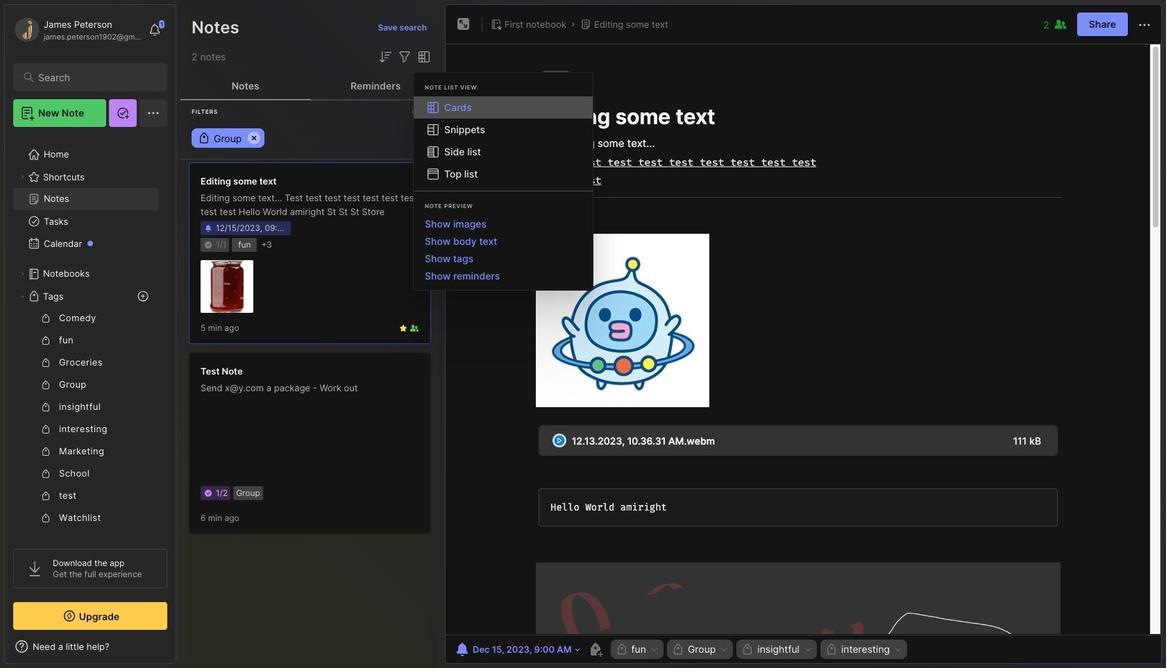 Task type: locate. For each thing, give the bounding box(es) containing it.
0 vertical spatial dropdown list menu
[[414, 97, 593, 185]]

thumbnail image
[[201, 260, 254, 313]]

expand notebooks image
[[18, 270, 26, 279]]

group
[[13, 308, 159, 574]]

2 dropdown list menu from the top
[[414, 215, 593, 285]]

1 vertical spatial dropdown list menu
[[414, 215, 593, 285]]

tree
[[5, 135, 176, 627]]

Edit reminder field
[[453, 640, 582, 660]]

1 dropdown list menu from the top
[[414, 97, 593, 185]]

None search field
[[38, 69, 155, 85]]

Note Editor text field
[[446, 44, 1162, 636]]

tab list
[[181, 72, 441, 100]]

Add filters field
[[397, 49, 413, 65]]

group inside tree
[[13, 308, 159, 574]]

dropdown list menu
[[414, 97, 593, 185], [414, 215, 593, 285]]

menu item
[[414, 97, 593, 119]]

View options field
[[413, 49, 433, 65]]

main element
[[0, 0, 181, 669]]

add filters image
[[397, 49, 413, 65]]



Task type: vqa. For each thing, say whether or not it's contained in the screenshot.
interesting Tag actions field
yes



Task type: describe. For each thing, give the bounding box(es) containing it.
click to collapse image
[[175, 643, 186, 660]]

insightful Tag actions field
[[800, 645, 813, 655]]

Search text field
[[38, 71, 155, 84]]

none search field inside main element
[[38, 69, 155, 85]]

Group Tag actions field
[[716, 645, 730, 655]]

More actions field
[[1137, 15, 1154, 33]]

fun Tag actions field
[[647, 645, 660, 655]]

Sort options field
[[377, 49, 394, 65]]

interesting Tag actions field
[[891, 645, 904, 655]]

tree inside main element
[[5, 135, 176, 627]]

expand note image
[[456, 16, 472, 33]]

WHAT'S NEW field
[[5, 636, 176, 659]]

more actions image
[[1137, 17, 1154, 33]]

add tag image
[[587, 642, 604, 659]]

note window element
[[445, 4, 1163, 668]]

expand tags image
[[18, 292, 26, 301]]

Account field
[[13, 16, 142, 44]]



